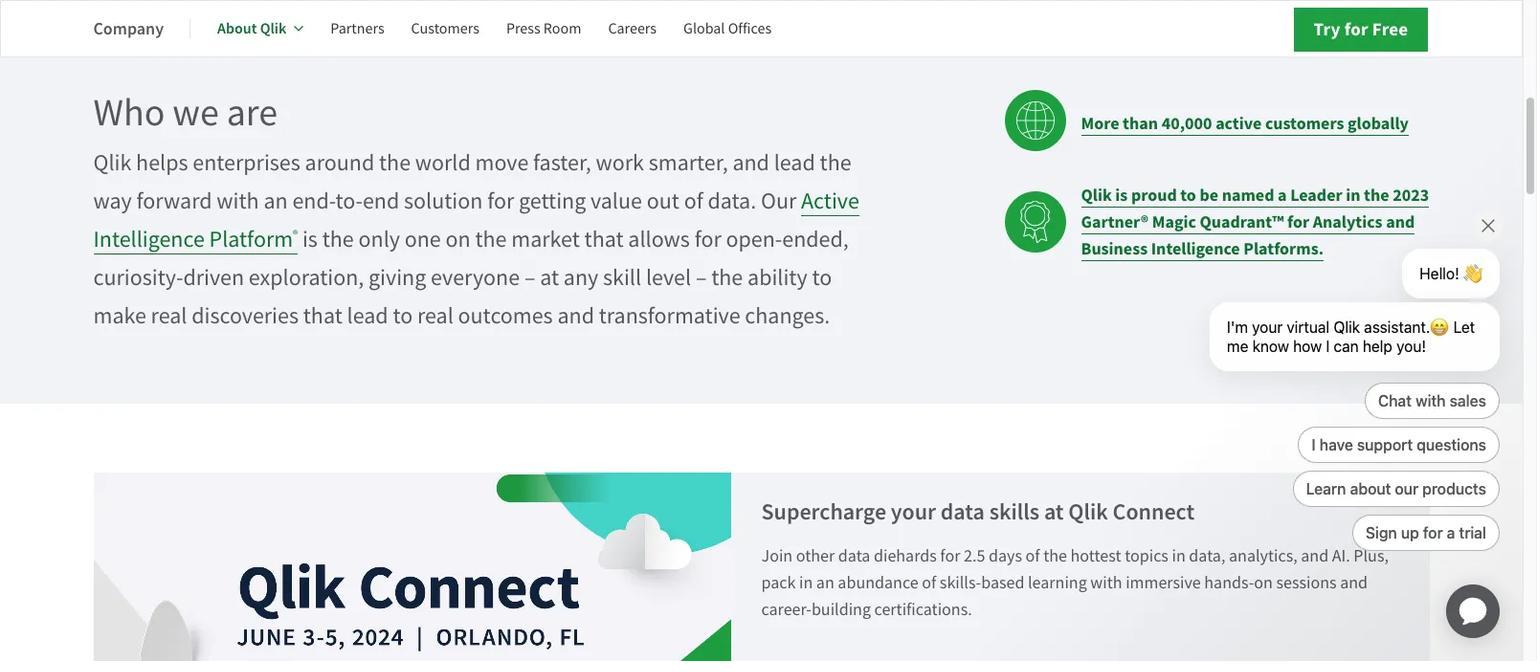 Task type: locate. For each thing, give the bounding box(es) containing it.
0 horizontal spatial –
[[524, 263, 535, 292]]

global offices link
[[683, 6, 772, 52]]

any
[[564, 263, 598, 292]]

with inside the join other data diehards for 2.5 days of the hottest topics in data, analytics, and ai. plus, pack in an abundance of skills-based learning with immersive hands-on sessions and career-building certifications.
[[1090, 572, 1122, 594]]

based
[[981, 572, 1024, 594]]

to down ended,
[[812, 263, 832, 292]]

0 horizontal spatial real
[[151, 302, 187, 330]]

world
[[415, 148, 471, 177]]

to inside qlik is proud to be named a leader in the 2023 gartner® magic quadrant™ for analytics and business intelligence platforms.
[[1180, 184, 1196, 207]]

0 vertical spatial that
[[584, 225, 624, 254]]

data up '2.5'
[[941, 497, 985, 527]]

1 vertical spatial lead
[[347, 302, 388, 330]]

2 horizontal spatial of
[[1026, 546, 1040, 568]]

at
[[540, 263, 559, 292], [1044, 497, 1064, 527]]

everyone
[[431, 263, 520, 292]]

2 vertical spatial of
[[922, 572, 936, 594]]

and up data.
[[733, 148, 769, 177]]

to
[[1180, 184, 1196, 207], [812, 263, 832, 292], [393, 302, 413, 330]]

customers link
[[411, 6, 479, 52]]

that
[[584, 225, 624, 254], [303, 302, 342, 330]]

1 horizontal spatial with
[[1090, 572, 1122, 594]]

qlik up gartner®
[[1081, 184, 1112, 207]]

more than 40,000 active customers globally link
[[1081, 110, 1409, 136]]

1 horizontal spatial data
[[941, 497, 985, 527]]

lead up our
[[774, 148, 815, 177]]

a
[[1278, 184, 1287, 207]]

intelligence
[[93, 225, 205, 254], [1151, 237, 1240, 260]]

other
[[796, 546, 835, 568]]

1 vertical spatial an
[[816, 572, 834, 594]]

0 horizontal spatial at
[[540, 263, 559, 292]]

press room link
[[506, 6, 581, 52]]

intelligence inside qlik is proud to be named a leader in the 2023 gartner® magic quadrant™ for analytics and business intelligence platforms.
[[1151, 237, 1240, 260]]

the down open-
[[711, 263, 743, 292]]

we
[[173, 88, 219, 137]]

level
[[646, 263, 691, 292]]

2 horizontal spatial to
[[1180, 184, 1196, 207]]

the up learning
[[1043, 546, 1067, 568]]

1 vertical spatial in
[[1172, 546, 1186, 568]]

– down "market"
[[524, 263, 535, 292]]

careers link
[[608, 6, 657, 52]]

at right skills on the right of page
[[1044, 497, 1064, 527]]

0 horizontal spatial an
[[264, 187, 288, 215]]

that down exploration,
[[303, 302, 342, 330]]

1 vertical spatial with
[[1090, 572, 1122, 594]]

intelligence up "curiosity-" at the left top of the page
[[93, 225, 205, 254]]

pack
[[761, 572, 796, 594]]

1 vertical spatial is
[[302, 225, 318, 254]]

the down "to-" at top left
[[322, 225, 354, 254]]

1 horizontal spatial that
[[584, 225, 624, 254]]

1 horizontal spatial –
[[696, 263, 707, 292]]

with down enterprises
[[217, 187, 259, 215]]

an left the end-
[[264, 187, 288, 215]]

out
[[647, 187, 679, 215]]

ability
[[748, 263, 807, 292]]

customers
[[1265, 112, 1344, 135]]

0 vertical spatial at
[[540, 263, 559, 292]]

1 horizontal spatial lead
[[774, 148, 815, 177]]

0 vertical spatial lead
[[774, 148, 815, 177]]

0 horizontal spatial data
[[838, 546, 870, 568]]

and inside is the only one on the market that allows for open-ended, curiosity-driven exploration, giving everyone – at any skill level – the ability to make real discoveries that lead to real outcomes and transformative changes.
[[557, 302, 594, 330]]

getting
[[519, 187, 586, 215]]

sessions
[[1276, 572, 1337, 594]]

an
[[264, 187, 288, 215], [816, 572, 834, 594]]

0 vertical spatial of
[[684, 187, 703, 215]]

that down the value
[[584, 225, 624, 254]]

of right out
[[684, 187, 703, 215]]

in up analytics
[[1346, 184, 1360, 207]]

career-
[[761, 599, 812, 621]]

and left ai.
[[1301, 546, 1329, 568]]

the up everyone
[[475, 225, 507, 254]]

for up platforms.
[[1287, 211, 1309, 234]]

topics
[[1125, 546, 1168, 568]]

lead down the giving at the top left
[[347, 302, 388, 330]]

around
[[305, 148, 374, 177]]

about
[[217, 18, 257, 38]]

on
[[446, 225, 471, 254], [1254, 572, 1273, 594]]

helps
[[136, 148, 188, 177]]

real down the giving at the top left
[[417, 302, 453, 330]]

1 horizontal spatial to
[[812, 263, 832, 292]]

more
[[1081, 112, 1119, 135]]

forward
[[136, 187, 212, 215]]

with inside qlik helps enterprises around the world move faster, work smarter, and lead the way forward with an end-to-end solution for getting value out of data. our
[[217, 187, 259, 215]]

data up abundance
[[838, 546, 870, 568]]

solution
[[404, 187, 483, 215]]

is right the "®"
[[302, 225, 318, 254]]

intelligence down magic
[[1151, 237, 1240, 260]]

qlik inside qlik helps enterprises around the world move faster, work smarter, and lead the way forward with an end-to-end solution for getting value out of data. our
[[93, 148, 131, 177]]

discoveries
[[192, 302, 299, 330]]

data inside the join other data diehards for 2.5 days of the hottest topics in data, analytics, and ai. plus, pack in an abundance of skills-based learning with immersive hands-on sessions and career-building certifications.
[[838, 546, 870, 568]]

1 vertical spatial of
[[1026, 546, 1040, 568]]

0 vertical spatial with
[[217, 187, 259, 215]]

1 horizontal spatial is
[[1115, 184, 1128, 207]]

in left data, on the right
[[1172, 546, 1186, 568]]

for down data.
[[694, 225, 721, 254]]

0 horizontal spatial of
[[684, 187, 703, 215]]

open-
[[726, 225, 782, 254]]

0 horizontal spatial on
[[446, 225, 471, 254]]

leader
[[1290, 184, 1342, 207]]

0 vertical spatial in
[[1346, 184, 1360, 207]]

real
[[151, 302, 187, 330], [417, 302, 453, 330]]

in right pack
[[799, 572, 813, 594]]

2 vertical spatial to
[[393, 302, 413, 330]]

2 real from the left
[[417, 302, 453, 330]]

is up gartner®
[[1115, 184, 1128, 207]]

0 vertical spatial an
[[264, 187, 288, 215]]

to-
[[336, 187, 363, 215]]

0 horizontal spatial lead
[[347, 302, 388, 330]]

1 vertical spatial on
[[1254, 572, 1273, 594]]

1 horizontal spatial an
[[816, 572, 834, 594]]

qlik up hottest
[[1068, 497, 1108, 527]]

lead
[[774, 148, 815, 177], [347, 302, 388, 330]]

of right days
[[1026, 546, 1040, 568]]

1 vertical spatial that
[[303, 302, 342, 330]]

1 horizontal spatial on
[[1254, 572, 1273, 594]]

allows
[[628, 225, 690, 254]]

and inside qlik is proud to be named a leader in the 2023 gartner® magic quadrant™ for analytics and business intelligence platforms.
[[1386, 211, 1415, 234]]

the
[[379, 148, 411, 177], [820, 148, 851, 177], [1364, 184, 1389, 207], [322, 225, 354, 254], [475, 225, 507, 254], [711, 263, 743, 292], [1043, 546, 1067, 568]]

who we are
[[93, 88, 278, 137]]

to down the giving at the top left
[[393, 302, 413, 330]]

lead inside qlik helps enterprises around the world move faster, work smarter, and lead the way forward with an end-to-end solution for getting value out of data. our
[[774, 148, 815, 177]]

company
[[93, 17, 164, 40]]

for down the move
[[487, 187, 514, 215]]

lead inside is the only one on the market that allows for open-ended, curiosity-driven exploration, giving everyone – at any skill level – the ability to make real discoveries that lead to real outcomes and transformative changes.
[[347, 302, 388, 330]]

and down any
[[557, 302, 594, 330]]

magic
[[1152, 211, 1196, 234]]

with
[[217, 187, 259, 215], [1090, 572, 1122, 594]]

qlik up the way
[[93, 148, 131, 177]]

an down other
[[816, 572, 834, 594]]

data,
[[1189, 546, 1225, 568]]

on right 'one'
[[446, 225, 471, 254]]

exploration,
[[249, 263, 364, 292]]

2 horizontal spatial in
[[1346, 184, 1360, 207]]

1 horizontal spatial at
[[1044, 497, 1064, 527]]

to left be on the right
[[1180, 184, 1196, 207]]

0 vertical spatial data
[[941, 497, 985, 527]]

and down 2023
[[1386, 211, 1415, 234]]

curiosity-
[[93, 263, 183, 292]]

0 vertical spatial to
[[1180, 184, 1196, 207]]

gartner®
[[1081, 211, 1149, 234]]

0 vertical spatial on
[[446, 225, 471, 254]]

the left 2023
[[1364, 184, 1389, 207]]

1 horizontal spatial intelligence
[[1151, 237, 1240, 260]]

qlik is proud to be named a leader in the 2023 gartner® magic quadrant™ for analytics and business intelligence platforms.
[[1081, 184, 1429, 260]]

0 horizontal spatial with
[[217, 187, 259, 215]]

application
[[1423, 562, 1523, 661]]

real down "curiosity-" at the left top of the page
[[151, 302, 187, 330]]

for left '2.5'
[[940, 546, 960, 568]]

of up certifications.
[[922, 572, 936, 594]]

transformative
[[599, 302, 740, 330]]

in
[[1346, 184, 1360, 207], [1172, 546, 1186, 568], [799, 572, 813, 594]]

1 horizontal spatial real
[[417, 302, 453, 330]]

1 vertical spatial to
[[812, 263, 832, 292]]

0 horizontal spatial is
[[302, 225, 318, 254]]

with down hottest
[[1090, 572, 1122, 594]]

for inside "link"
[[1344, 17, 1368, 41]]

data for other
[[838, 546, 870, 568]]

0 horizontal spatial that
[[303, 302, 342, 330]]

more than 40,000 active customers globally
[[1081, 112, 1409, 135]]

for right try
[[1344, 17, 1368, 41]]

qlik right the about
[[260, 18, 286, 38]]

0 horizontal spatial intelligence
[[93, 225, 205, 254]]

way
[[93, 187, 132, 215]]

data
[[941, 497, 985, 527], [838, 546, 870, 568]]

0 horizontal spatial in
[[799, 572, 813, 594]]

– right 'level'
[[696, 263, 707, 292]]

offices
[[728, 19, 772, 38]]

the up 'end'
[[379, 148, 411, 177]]

of
[[684, 187, 703, 215], [1026, 546, 1040, 568], [922, 572, 936, 594]]

active
[[801, 187, 859, 215]]

company menu bar
[[93, 6, 798, 52]]

at left any
[[540, 263, 559, 292]]

0 vertical spatial is
[[1115, 184, 1128, 207]]

on down analytics,
[[1254, 572, 1273, 594]]

1 vertical spatial data
[[838, 546, 870, 568]]

2023
[[1393, 184, 1429, 207]]

move
[[475, 148, 529, 177]]

of inside qlik helps enterprises around the world move faster, work smarter, and lead the way forward with an end-to-end solution for getting value out of data. our
[[684, 187, 703, 215]]

1 real from the left
[[151, 302, 187, 330]]

is the only one on the market that allows for open-ended, curiosity-driven exploration, giving everyone – at any skill level – the ability to make real discoveries that lead to real outcomes and transformative changes.
[[93, 225, 849, 330]]

work
[[596, 148, 644, 177]]



Task type: describe. For each thing, give the bounding box(es) containing it.
market
[[511, 225, 580, 254]]

join other data diehards for 2.5 days of the hottest topics in data, analytics, and ai. plus, pack in an abundance of skills-based learning with immersive hands-on sessions and career-building certifications.
[[761, 546, 1389, 621]]

2 – from the left
[[696, 263, 707, 292]]

giving
[[368, 263, 426, 292]]

data for your
[[941, 497, 985, 527]]

is inside is the only one on the market that allows for open-ended, curiosity-driven exploration, giving everyone – at any skill level – the ability to make real discoveries that lead to real outcomes and transformative changes.
[[302, 225, 318, 254]]

proud
[[1131, 184, 1177, 207]]

the inside qlik is proud to be named a leader in the 2023 gartner® magic quadrant™ for analytics and business intelligence platforms.
[[1364, 184, 1389, 207]]

at inside is the only one on the market that allows for open-ended, curiosity-driven exploration, giving everyone – at any skill level – the ability to make real discoveries that lead to real outcomes and transformative changes.
[[540, 263, 559, 292]]

qlik inside 'company' menu bar
[[260, 18, 286, 38]]

globally
[[1348, 112, 1409, 135]]

immersive
[[1126, 572, 1201, 594]]

analytics
[[1313, 211, 1383, 234]]

an inside qlik helps enterprises around the world move faster, work smarter, and lead the way forward with an end-to-end solution for getting value out of data. our
[[264, 187, 288, 215]]

faster,
[[533, 148, 591, 177]]

connect
[[1113, 497, 1195, 527]]

end
[[363, 187, 399, 215]]

for inside qlik helps enterprises around the world move faster, work smarter, and lead the way forward with an end-to-end solution for getting value out of data. our
[[487, 187, 514, 215]]

join
[[761, 546, 793, 568]]

plus,
[[1354, 546, 1389, 568]]

ended,
[[782, 225, 849, 254]]

the up active
[[820, 148, 851, 177]]

supercharge your data skills at qlik connect
[[761, 497, 1195, 527]]

end-
[[292, 187, 336, 215]]

analytics,
[[1229, 546, 1297, 568]]

2.5
[[964, 546, 985, 568]]

hottest
[[1071, 546, 1121, 568]]

intelligence inside active intelligence platform
[[93, 225, 205, 254]]

make
[[93, 302, 146, 330]]

2 vertical spatial in
[[799, 572, 813, 594]]

data.
[[708, 187, 756, 215]]

hands-
[[1204, 572, 1254, 594]]

try
[[1314, 17, 1340, 41]]

in inside qlik is proud to be named a leader in the 2023 gartner® magic quadrant™ for analytics and business intelligence platforms.
[[1346, 184, 1360, 207]]

skills-
[[940, 572, 981, 594]]

value
[[591, 187, 642, 215]]

skills
[[989, 497, 1039, 527]]

building
[[811, 599, 871, 621]]

abundance
[[838, 572, 918, 594]]

learning
[[1028, 572, 1087, 594]]

and inside qlik helps enterprises around the world move faster, work smarter, and lead the way forward with an end-to-end solution for getting value out of data. our
[[733, 148, 769, 177]]

ai.
[[1332, 546, 1350, 568]]

press room
[[506, 19, 581, 38]]

certifications.
[[874, 599, 972, 621]]

platforms.
[[1243, 237, 1324, 260]]

40,000
[[1162, 112, 1212, 135]]

qlik is proud to be named a leader in the 2023 gartner® magic quadrant™ for analytics and business intelligence platforms. link
[[1081, 182, 1429, 262]]

business
[[1081, 237, 1148, 260]]

days
[[989, 546, 1022, 568]]

one
[[405, 225, 441, 254]]

platform
[[209, 225, 293, 254]]

are
[[227, 88, 278, 137]]

changes.
[[745, 302, 830, 330]]

for inside is the only one on the market that allows for open-ended, curiosity-driven exploration, giving everyone – at any skill level – the ability to make real discoveries that lead to real outcomes and transformative changes.
[[694, 225, 721, 254]]

for inside qlik is proud to be named a leader in the 2023 gartner® magic quadrant™ for analytics and business intelligence platforms.
[[1287, 211, 1309, 234]]

and down ai.
[[1340, 572, 1368, 594]]

qlik helps enterprises around the world move faster, work smarter, and lead the way forward with an end-to-end solution for getting value out of data. our
[[93, 148, 851, 215]]

1 – from the left
[[524, 263, 535, 292]]

partners link
[[331, 6, 384, 52]]

try for free link
[[1293, 8, 1428, 52]]

who
[[93, 88, 165, 137]]

about qlik link
[[217, 6, 304, 52]]

room
[[543, 19, 581, 38]]

free
[[1372, 17, 1408, 41]]

is inside qlik is proud to be named a leader in the 2023 gartner® magic quadrant™ for analytics and business intelligence platforms.
[[1115, 184, 1128, 207]]

active intelligence platform
[[93, 187, 859, 254]]

try for free
[[1314, 17, 1408, 41]]

0 horizontal spatial to
[[393, 302, 413, 330]]

outcomes
[[458, 302, 553, 330]]

skill
[[603, 263, 641, 292]]

for inside the join other data diehards for 2.5 days of the hottest topics in data, analytics, and ai. plus, pack in an abundance of skills-based learning with immersive hands-on sessions and career-building certifications.
[[940, 546, 960, 568]]

global
[[683, 19, 725, 38]]

driven
[[183, 263, 244, 292]]

be
[[1200, 184, 1218, 207]]

only
[[358, 225, 400, 254]]

about qlik
[[217, 18, 286, 38]]

quadrant™
[[1200, 211, 1284, 234]]

1 vertical spatial at
[[1044, 497, 1064, 527]]

the inside the join other data diehards for 2.5 days of the hottest topics in data, analytics, and ai. plus, pack in an abundance of skills-based learning with immersive hands-on sessions and career-building certifications.
[[1043, 546, 1067, 568]]

on inside is the only one on the market that allows for open-ended, curiosity-driven exploration, giving everyone – at any skill level – the ability to make real discoveries that lead to real outcomes and transformative changes.
[[446, 225, 471, 254]]

1 horizontal spatial in
[[1172, 546, 1186, 568]]

qlik inside qlik is proud to be named a leader in the 2023 gartner® magic quadrant™ for analytics and business intelligence platforms.
[[1081, 184, 1112, 207]]

diehards
[[874, 546, 937, 568]]

®
[[293, 227, 298, 242]]

an inside the join other data diehards for 2.5 days of the hottest topics in data, analytics, and ai. plus, pack in an abundance of skills-based learning with immersive hands-on sessions and career-building certifications.
[[816, 572, 834, 594]]

press
[[506, 19, 540, 38]]

named
[[1222, 184, 1274, 207]]

global offices
[[683, 19, 772, 38]]

than
[[1123, 112, 1158, 135]]

smarter,
[[649, 148, 728, 177]]

customers
[[411, 19, 479, 38]]

our
[[761, 187, 797, 215]]

on inside the join other data diehards for 2.5 days of the hottest topics in data, analytics, and ai. plus, pack in an abundance of skills-based learning with immersive hands-on sessions and career-building certifications.
[[1254, 572, 1273, 594]]

1 horizontal spatial of
[[922, 572, 936, 594]]

careers
[[608, 19, 657, 38]]



Task type: vqa. For each thing, say whether or not it's contained in the screenshot.
Login "icon"
no



